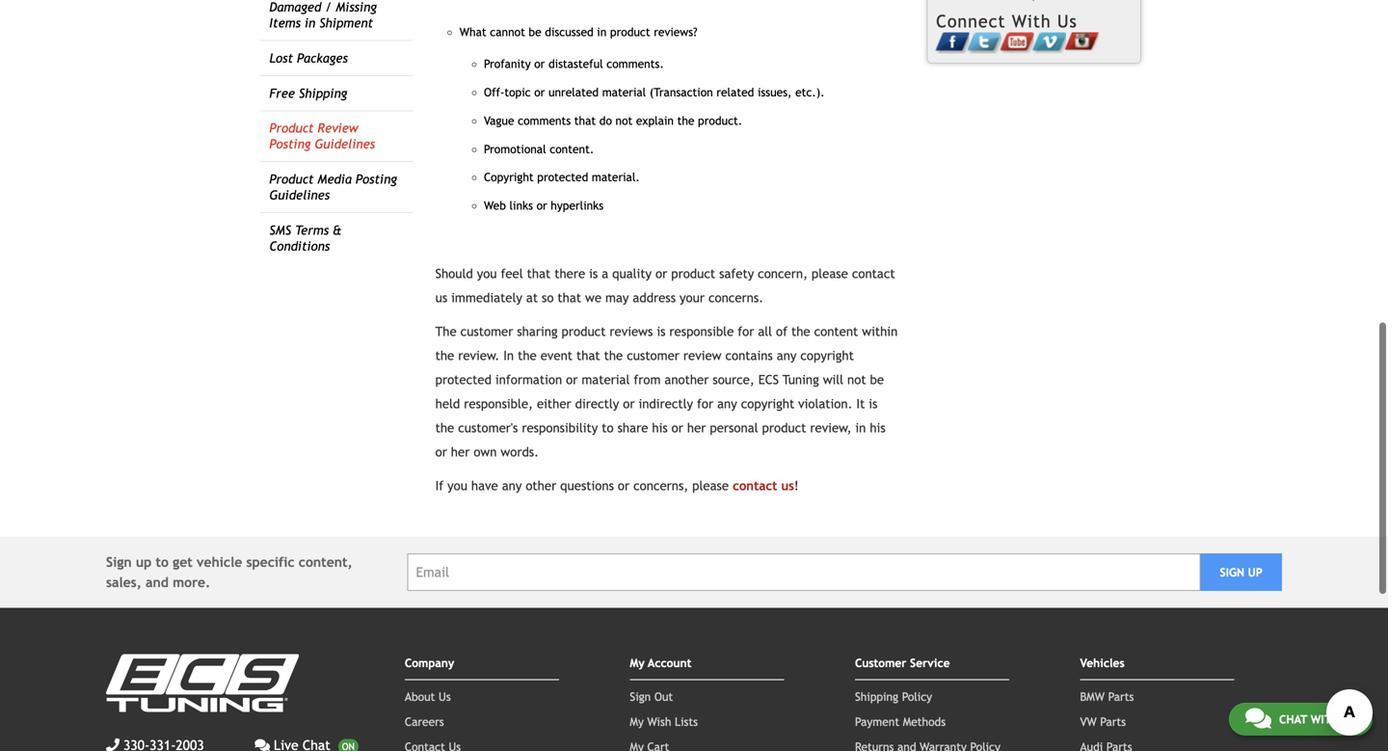 Task type: vqa. For each thing, say whether or not it's contained in the screenshot.
the bottommost is
yes



Task type: describe. For each thing, give the bounding box(es) containing it.
the down reviews
[[604, 348, 623, 363]]

posting for product review posting guidelines
[[269, 137, 311, 152]]

concern,
[[758, 266, 808, 281]]

0 horizontal spatial be
[[529, 25, 542, 39]]

be inside the customer sharing product reviews is responsible for all of the content within the review. in the event that the customer review contains any copyright protected information or material from another source, ecs tuning will not be held responsible, either directly or indirectly for any copyright violation. it is the customer's responsibility to share his or her personal product review, in his or her own words.
[[870, 372, 885, 387]]

posting for product media posting guidelines
[[356, 172, 397, 187]]

issues,
[[758, 85, 792, 99]]

either
[[537, 396, 572, 411]]

or down indirectly on the left bottom
[[672, 421, 684, 435]]

hyperlinks
[[551, 199, 604, 212]]

product media posting guidelines link
[[269, 172, 397, 203]]

personal
[[710, 421, 759, 435]]

there
[[555, 266, 586, 281]]

connect
[[937, 11, 1006, 31]]

ecs tuning image
[[106, 654, 299, 712]]

or right topic
[[535, 85, 545, 99]]

shipment
[[319, 15, 373, 30]]

payment
[[855, 715, 900, 729]]

web
[[484, 199, 506, 212]]

a
[[602, 266, 609, 281]]

sign out
[[630, 690, 673, 704]]

bmw parts
[[1081, 690, 1135, 704]]

tuning
[[783, 372, 820, 387]]

packages
[[297, 51, 348, 65]]

related
[[717, 85, 755, 99]]

lost packages link
[[269, 51, 348, 65]]

lost packages
[[269, 51, 348, 65]]

0 horizontal spatial copyright
[[741, 396, 795, 411]]

comments image
[[1246, 707, 1272, 730]]

in inside the customer sharing product reviews is responsible for all of the content within the review. in the event that the customer review contains any copyright protected information or material from another source, ecs tuning will not be held responsible, either directly or indirectly for any copyright violation. it is the customer's responsibility to share his or her personal product review, in his or her own words.
[[856, 421, 866, 435]]

1 vertical spatial contact
[[733, 478, 778, 493]]

my for my wish lists
[[630, 715, 644, 729]]

should you feel that there is a quality or product safety concern, please contact us immediately at
[[436, 266, 896, 305]]

contains
[[726, 348, 773, 363]]

comments
[[518, 114, 571, 127]]

vehicle
[[197, 555, 242, 570]]

contact inside should you feel that there is a quality or product safety concern, please contact us immediately at
[[852, 266, 896, 281]]

sms
[[269, 223, 291, 238]]

conditions
[[269, 239, 330, 254]]

parts for vw parts
[[1101, 715, 1127, 729]]

bmw
[[1081, 690, 1105, 704]]

is for there
[[589, 266, 598, 281]]

unrelated
[[549, 85, 599, 99]]

concerns,
[[634, 478, 689, 493]]

in for discussed
[[597, 25, 607, 39]]

the down held
[[436, 421, 455, 435]]

0 horizontal spatial her
[[451, 445, 470, 460]]

the
[[436, 324, 457, 339]]

source,
[[713, 372, 755, 387]]

product media posting guidelines
[[269, 172, 397, 203]]

feel
[[501, 266, 523, 281]]

or down event
[[566, 372, 578, 387]]

protected inside the customer sharing product reviews is responsible for all of the content within the review. in the event that the customer review contains any copyright protected information or material from another source, ecs tuning will not be held responsible, either directly or indirectly for any copyright violation. it is the customer's responsibility to share his or her personal product review, in his or her own words.
[[436, 372, 492, 387]]

free
[[269, 86, 295, 101]]

vw parts link
[[1081, 715, 1127, 729]]

guidelines for media
[[269, 188, 330, 203]]

methods
[[903, 715, 946, 729]]

copyright protected material.
[[484, 170, 640, 184]]

1 vertical spatial for
[[697, 396, 714, 411]]

the customer sharing product reviews is responsible for all of the content within the review. in the event that the customer review contains any copyright protected information or material from another source, ecs tuning will not be held responsible, either directly or indirectly for any copyright violation. it is the customer's responsibility to share his or her personal product review, in his or her own words.
[[436, 324, 898, 460]]

chat
[[1280, 713, 1308, 726]]

free shipping link
[[269, 86, 347, 101]]

that inside should you feel that there is a quality or product safety concern, please contact us immediately at
[[527, 266, 551, 281]]

safety
[[720, 266, 754, 281]]

in
[[504, 348, 514, 363]]

0 vertical spatial copyright
[[801, 348, 854, 363]]

0 vertical spatial protected
[[537, 170, 589, 184]]

the down the
[[436, 348, 455, 363]]

2 horizontal spatial is
[[869, 396, 878, 411]]

Email email field
[[407, 554, 1201, 591]]

product review posting guidelines
[[269, 121, 375, 152]]

customer
[[855, 656, 907, 670]]

my wish lists link
[[630, 715, 698, 729]]

within
[[862, 324, 898, 339]]

1 vertical spatial please
[[693, 478, 729, 493]]

content.
[[550, 142, 594, 156]]

promotional
[[484, 142, 547, 156]]

vw parts
[[1081, 715, 1127, 729]]

up for sign up
[[1249, 566, 1263, 579]]

product inside should you feel that there is a quality or product safety concern, please contact us immediately at
[[671, 266, 716, 281]]

should
[[436, 266, 473, 281]]

lists
[[675, 715, 698, 729]]

that right so
[[558, 290, 582, 305]]

words.
[[501, 445, 539, 460]]

0 vertical spatial for
[[738, 324, 755, 339]]

copyright
[[484, 170, 534, 184]]

sign up button
[[1201, 554, 1283, 591]]

review.
[[458, 348, 500, 363]]

in for items
[[305, 15, 316, 30]]

sms terms & conditions link
[[269, 223, 342, 254]]

0 horizontal spatial customer
[[461, 324, 513, 339]]

sign for sign up
[[1220, 566, 1245, 579]]

bmw parts link
[[1081, 690, 1135, 704]]

if
[[436, 478, 444, 493]]

to inside sign up to get vehicle specific content, sales, and more.
[[156, 555, 169, 570]]

customer service
[[855, 656, 950, 670]]

1 vertical spatial us
[[781, 478, 795, 493]]

us for chat with us
[[1343, 713, 1357, 726]]

reviews
[[610, 324, 653, 339]]

not inside the customer sharing product reviews is responsible for all of the content within the review. in the event that the customer review contains any copyright protected information or material from another source, ecs tuning will not be held responsible, either directly or indirectly for any copyright violation. it is the customer's responsibility to share his or her personal product review, in his or her own words.
[[848, 372, 867, 387]]

address
[[633, 290, 676, 305]]

1 his from the left
[[652, 421, 668, 435]]

cannot
[[490, 25, 525, 39]]

review
[[684, 348, 722, 363]]

missing
[[336, 0, 377, 14]]

or inside should you feel that there is a quality or product safety concern, please contact us immediately at
[[656, 266, 668, 281]]

vehicles
[[1081, 656, 1125, 670]]

content
[[815, 324, 859, 339]]

promotional content.
[[484, 142, 594, 156]]

sign for sign up to get vehicle specific content, sales, and more.
[[106, 555, 132, 570]]

free shipping
[[269, 86, 347, 101]]

profanity
[[484, 57, 531, 71]]

another
[[665, 372, 709, 387]]

immediately
[[451, 290, 523, 305]]

sign for sign out
[[630, 690, 651, 704]]

review,
[[810, 421, 852, 435]]

have
[[472, 478, 498, 493]]

it
[[857, 396, 865, 411]]

or up if
[[436, 445, 447, 460]]

1 vertical spatial any
[[718, 396, 738, 411]]

that inside the customer sharing product reviews is responsible for all of the content within the review. in the event that the customer review contains any copyright protected information or material from another source, ecs tuning will not be held responsible, either directly or indirectly for any copyright violation. it is the customer's responsibility to share his or her personal product review, in his or her own words.
[[577, 348, 600, 363]]

2 vertical spatial any
[[502, 478, 522, 493]]

web links or hyperlinks
[[484, 199, 604, 212]]

0 vertical spatial material
[[602, 85, 646, 99]]

shipping policy
[[855, 690, 933, 704]]

2 horizontal spatial any
[[777, 348, 797, 363]]

you for should
[[477, 266, 497, 281]]

the down the (transaction
[[678, 114, 695, 127]]



Task type: locate. For each thing, give the bounding box(es) containing it.
please right concern,
[[812, 266, 849, 281]]

0 horizontal spatial in
[[305, 15, 316, 30]]

for
[[738, 324, 755, 339], [697, 396, 714, 411]]

us up email email field at the bottom
[[781, 478, 795, 493]]

customer's
[[458, 421, 518, 435]]

or right questions
[[618, 478, 630, 493]]

not right "do"
[[616, 114, 633, 127]]

content,
[[299, 555, 353, 570]]

copyright up will in the right of the page
[[801, 348, 854, 363]]

that left "do"
[[575, 114, 596, 127]]

1 product from the top
[[269, 121, 314, 136]]

0 vertical spatial you
[[477, 266, 497, 281]]

0 horizontal spatial shipping
[[299, 86, 347, 101]]

1 vertical spatial to
[[156, 555, 169, 570]]

his right review,
[[870, 421, 886, 435]]

2 product from the top
[[269, 172, 314, 187]]

the
[[678, 114, 695, 127], [792, 324, 811, 339], [436, 348, 455, 363], [518, 348, 537, 363], [604, 348, 623, 363], [436, 421, 455, 435]]

responsible
[[670, 324, 734, 339]]

0 vertical spatial is
[[589, 266, 598, 281]]

shipping up payment
[[855, 690, 899, 704]]

ecs
[[759, 372, 779, 387]]

to left get
[[156, 555, 169, 570]]

0 horizontal spatial protected
[[436, 372, 492, 387]]

1 vertical spatial is
[[657, 324, 666, 339]]

1 horizontal spatial customer
[[627, 348, 680, 363]]

1 vertical spatial copyright
[[741, 396, 795, 411]]

you for if
[[448, 478, 468, 493]]

parts
[[1109, 690, 1135, 704], [1101, 715, 1127, 729]]

0 horizontal spatial please
[[693, 478, 729, 493]]

1 horizontal spatial protected
[[537, 170, 589, 184]]

vw
[[1081, 715, 1097, 729]]

1 my from the top
[[630, 656, 645, 670]]

1 vertical spatial shipping
[[855, 690, 899, 704]]

items
[[269, 15, 301, 30]]

copyright down ecs
[[741, 396, 795, 411]]

phone image
[[106, 739, 120, 751]]

is left 'a'
[[589, 266, 598, 281]]

any down source,
[[718, 396, 738, 411]]

0 vertical spatial please
[[812, 266, 849, 281]]

please inside should you feel that there is a quality or product safety concern, please contact us immediately at
[[812, 266, 849, 281]]

out
[[655, 690, 673, 704]]

1 vertical spatial material
[[582, 372, 630, 387]]

connect with us
[[937, 11, 1078, 31]]

0 vertical spatial posting
[[269, 137, 311, 152]]

sign inside sign up to get vehicle specific content, sales, and more.
[[106, 555, 132, 570]]

1 horizontal spatial any
[[718, 396, 738, 411]]

contact up within on the right top
[[852, 266, 896, 281]]

or up address
[[656, 266, 668, 281]]

that up at
[[527, 266, 551, 281]]

shipping
[[299, 86, 347, 101], [855, 690, 899, 704]]

in down it
[[856, 421, 866, 435]]

responsibility
[[522, 421, 598, 435]]

guidelines inside product review posting guidelines
[[315, 137, 375, 152]]

product down "we" at the top left of page
[[562, 324, 606, 339]]

or up share
[[623, 396, 635, 411]]

you up the immediately
[[477, 266, 497, 281]]

lost
[[269, 51, 293, 65]]

vague
[[484, 114, 515, 127]]

to left share
[[602, 421, 614, 435]]

guidelines inside product media posting guidelines
[[269, 188, 330, 203]]

1 horizontal spatial sign
[[630, 690, 651, 704]]

product left the media
[[269, 172, 314, 187]]

1 vertical spatial parts
[[1101, 715, 1127, 729]]

0 horizontal spatial his
[[652, 421, 668, 435]]

my
[[630, 656, 645, 670], [630, 715, 644, 729]]

0 horizontal spatial any
[[502, 478, 522, 493]]

payment methods
[[855, 715, 946, 729]]

0 horizontal spatial posting
[[269, 137, 311, 152]]

1 horizontal spatial for
[[738, 324, 755, 339]]

2 horizontal spatial us
[[1343, 713, 1357, 726]]

etc.).
[[796, 85, 825, 99]]

0 horizontal spatial is
[[589, 266, 598, 281]]

1 horizontal spatial his
[[870, 421, 886, 435]]

us for connect with us
[[1058, 11, 1078, 31]]

reviews?
[[654, 25, 698, 39]]

shipping down packages
[[299, 86, 347, 101]]

!
[[795, 478, 799, 493]]

event
[[541, 348, 573, 363]]

product up your
[[671, 266, 716, 281]]

0 vertical spatial my
[[630, 656, 645, 670]]

0 vertical spatial us
[[1058, 11, 1078, 31]]

wish
[[648, 715, 672, 729]]

you right if
[[448, 478, 468, 493]]

2 horizontal spatial sign
[[1220, 566, 1245, 579]]

damaged / missing items in shipment
[[269, 0, 377, 30]]

1 vertical spatial be
[[870, 372, 885, 387]]

0 vertical spatial parts
[[1109, 690, 1135, 704]]

1 horizontal spatial you
[[477, 266, 497, 281]]

vague comments that do not explain the product.
[[484, 114, 743, 127]]

damaged / missing items in shipment link
[[269, 0, 377, 30]]

profanity or distasteful comments.
[[484, 57, 664, 71]]

contact left '!'
[[733, 478, 778, 493]]

1 vertical spatial posting
[[356, 172, 397, 187]]

0 vertical spatial product
[[269, 121, 314, 136]]

(transaction
[[650, 85, 713, 99]]

get
[[173, 555, 193, 570]]

comments.
[[607, 57, 664, 71]]

payment methods link
[[855, 715, 946, 729]]

1 vertical spatial you
[[448, 478, 468, 493]]

own
[[474, 445, 497, 460]]

0 horizontal spatial not
[[616, 114, 633, 127]]

topic
[[505, 85, 531, 99]]

off-topic or unrelated material (transaction related issues, etc.).
[[484, 85, 825, 99]]

us right the with
[[1343, 713, 1357, 726]]

material
[[602, 85, 646, 99], [582, 372, 630, 387]]

0 horizontal spatial for
[[697, 396, 714, 411]]

1 horizontal spatial is
[[657, 324, 666, 339]]

2 vertical spatial is
[[869, 396, 878, 411]]

2 vertical spatial us
[[1343, 713, 1357, 726]]

0 vertical spatial to
[[602, 421, 614, 435]]

up for sign up to get vehicle specific content, sales, and more.
[[136, 555, 152, 570]]

his down indirectly on the left bottom
[[652, 421, 668, 435]]

sign out link
[[630, 690, 673, 704]]

review
[[318, 121, 358, 136]]

us down should
[[436, 290, 448, 305]]

protected down content. on the left
[[537, 170, 589, 184]]

violation.
[[799, 396, 853, 411]]

not right will in the right of the page
[[848, 372, 867, 387]]

her
[[688, 421, 706, 435], [451, 445, 470, 460]]

any down of
[[777, 348, 797, 363]]

1 horizontal spatial copyright
[[801, 348, 854, 363]]

contact
[[852, 266, 896, 281], [733, 478, 778, 493]]

us
[[1058, 11, 1078, 31], [439, 690, 451, 704], [1343, 713, 1357, 726]]

parts right 'bmw'
[[1109, 690, 1135, 704]]

my left account
[[630, 656, 645, 670]]

in inside the damaged / missing items in shipment
[[305, 15, 316, 30]]

careers
[[405, 715, 444, 729]]

product.
[[698, 114, 743, 127]]

0 vertical spatial her
[[688, 421, 706, 435]]

product left review,
[[762, 421, 807, 435]]

0 horizontal spatial up
[[136, 555, 152, 570]]

from
[[634, 372, 661, 387]]

sales,
[[106, 575, 142, 590]]

customer
[[461, 324, 513, 339], [627, 348, 680, 363]]

share
[[618, 421, 648, 435]]

product
[[269, 121, 314, 136], [269, 172, 314, 187]]

or right profanity
[[535, 57, 545, 71]]

so
[[542, 290, 554, 305]]

you inside should you feel that there is a quality or product safety concern, please contact us immediately at
[[477, 266, 497, 281]]

2 his from the left
[[870, 421, 886, 435]]

1 horizontal spatial posting
[[356, 172, 397, 187]]

we
[[585, 290, 602, 305]]

my for my account
[[630, 656, 645, 670]]

in down damaged
[[305, 15, 316, 30]]

1 vertical spatial her
[[451, 445, 470, 460]]

any right the have on the bottom left of page
[[502, 478, 522, 493]]

protected
[[537, 170, 589, 184], [436, 372, 492, 387]]

0 horizontal spatial us
[[439, 690, 451, 704]]

parts right vw
[[1101, 715, 1127, 729]]

distasteful
[[549, 57, 603, 71]]

more.
[[173, 575, 210, 590]]

that right event
[[577, 348, 600, 363]]

my account
[[630, 656, 692, 670]]

please right concerns,
[[693, 478, 729, 493]]

posting right the media
[[356, 172, 397, 187]]

other
[[526, 478, 557, 493]]

sign inside button
[[1220, 566, 1245, 579]]

material up directly
[[582, 372, 630, 387]]

1 horizontal spatial contact
[[852, 266, 896, 281]]

product
[[610, 25, 651, 39], [671, 266, 716, 281], [562, 324, 606, 339], [762, 421, 807, 435]]

product for product review posting guidelines
[[269, 121, 314, 136]]

1 vertical spatial customer
[[627, 348, 680, 363]]

1 horizontal spatial in
[[597, 25, 607, 39]]

company
[[405, 656, 454, 670]]

you
[[477, 266, 497, 281], [448, 478, 468, 493]]

guidelines for review
[[315, 137, 375, 152]]

is right reviews
[[657, 324, 666, 339]]

us right with
[[1058, 11, 1078, 31]]

in right discussed
[[597, 25, 607, 39]]

protected down review.
[[436, 372, 492, 387]]

product inside product review posting guidelines
[[269, 121, 314, 136]]

posting down free
[[269, 137, 311, 152]]

the right of
[[792, 324, 811, 339]]

is right it
[[869, 396, 878, 411]]

us right about
[[439, 690, 451, 704]]

guidelines down review
[[315, 137, 375, 152]]

if you have any other questions or concerns, please contact us !
[[436, 478, 799, 493]]

be right cannot
[[529, 25, 542, 39]]

my left wish
[[630, 715, 644, 729]]

contact us link
[[733, 478, 795, 493]]

1 horizontal spatial us
[[781, 478, 795, 493]]

1 vertical spatial protected
[[436, 372, 492, 387]]

terms
[[295, 223, 329, 238]]

to inside the customer sharing product reviews is responsible for all of the content within the review. in the event that the customer review contains any copyright protected information or material from another source, ecs tuning will not be held responsible, either directly or indirectly for any copyright violation. it is the customer's responsibility to share his or her personal product review, in his or her own words.
[[602, 421, 614, 435]]

posting inside product media posting guidelines
[[356, 172, 397, 187]]

1 vertical spatial guidelines
[[269, 188, 330, 203]]

will
[[823, 372, 844, 387]]

is inside should you feel that there is a quality or product safety concern, please contact us immediately at
[[589, 266, 598, 281]]

1 vertical spatial my
[[630, 715, 644, 729]]

her left the personal
[[688, 421, 706, 435]]

1 horizontal spatial shipping
[[855, 690, 899, 704]]

your
[[680, 290, 705, 305]]

2 my from the top
[[630, 715, 644, 729]]

the right "in"
[[518, 348, 537, 363]]

or right links
[[537, 199, 547, 212]]

for left the all
[[738, 324, 755, 339]]

all
[[758, 324, 773, 339]]

1 vertical spatial product
[[269, 172, 314, 187]]

1 vertical spatial not
[[848, 372, 867, 387]]

1 horizontal spatial be
[[870, 372, 885, 387]]

0 horizontal spatial us
[[436, 290, 448, 305]]

product down free
[[269, 121, 314, 136]]

with
[[1311, 713, 1340, 726]]

1 horizontal spatial not
[[848, 372, 867, 387]]

material inside the customer sharing product reviews is responsible for all of the content within the review. in the event that the customer review contains any copyright protected information or material from another source, ecs tuning will not be held responsible, either directly or indirectly for any copyright violation. it is the customer's responsibility to share his or her personal product review, in his or her own words.
[[582, 372, 630, 387]]

customer up from
[[627, 348, 680, 363]]

product for product media posting guidelines
[[269, 172, 314, 187]]

material up vague comments that do not explain the product.
[[602, 85, 646, 99]]

any
[[777, 348, 797, 363], [718, 396, 738, 411], [502, 478, 522, 493]]

1 horizontal spatial please
[[812, 266, 849, 281]]

2 horizontal spatial in
[[856, 421, 866, 435]]

what
[[460, 25, 487, 39]]

of
[[776, 324, 788, 339]]

0 vertical spatial us
[[436, 290, 448, 305]]

guidelines up terms
[[269, 188, 330, 203]]

product inside product media posting guidelines
[[269, 172, 314, 187]]

my wish lists
[[630, 715, 698, 729]]

posting inside product review posting guidelines
[[269, 137, 311, 152]]

0 horizontal spatial to
[[156, 555, 169, 570]]

0 vertical spatial any
[[777, 348, 797, 363]]

1 horizontal spatial her
[[688, 421, 706, 435]]

concerns.
[[709, 290, 764, 305]]

0 horizontal spatial you
[[448, 478, 468, 493]]

1 horizontal spatial up
[[1249, 566, 1263, 579]]

1 horizontal spatial us
[[1058, 11, 1078, 31]]

with
[[1012, 11, 1052, 31]]

1 vertical spatial us
[[439, 690, 451, 704]]

sign up to get vehicle specific content, sales, and more.
[[106, 555, 353, 590]]

0 vertical spatial be
[[529, 25, 542, 39]]

0 horizontal spatial contact
[[733, 478, 778, 493]]

us inside should you feel that there is a quality or product safety concern, please contact us immediately at
[[436, 290, 448, 305]]

product up comments.
[[610, 25, 651, 39]]

her left own
[[451, 445, 470, 460]]

up inside sign up to get vehicle specific content, sales, and more.
[[136, 555, 152, 570]]

chat with us
[[1280, 713, 1357, 726]]

indirectly
[[639, 396, 693, 411]]

0 vertical spatial guidelines
[[315, 137, 375, 152]]

customer up review.
[[461, 324, 513, 339]]

0 vertical spatial customer
[[461, 324, 513, 339]]

0 vertical spatial shipping
[[299, 86, 347, 101]]

is
[[589, 266, 598, 281], [657, 324, 666, 339], [869, 396, 878, 411]]

be right will in the right of the page
[[870, 372, 885, 387]]

1 horizontal spatial to
[[602, 421, 614, 435]]

0 vertical spatial not
[[616, 114, 633, 127]]

for down another
[[697, 396, 714, 411]]

up inside button
[[1249, 566, 1263, 579]]

comments image
[[255, 739, 270, 751]]

0 vertical spatial contact
[[852, 266, 896, 281]]

parts for bmw parts
[[1109, 690, 1135, 704]]

is for reviews
[[657, 324, 666, 339]]

damaged
[[269, 0, 322, 14]]

0 horizontal spatial sign
[[106, 555, 132, 570]]



